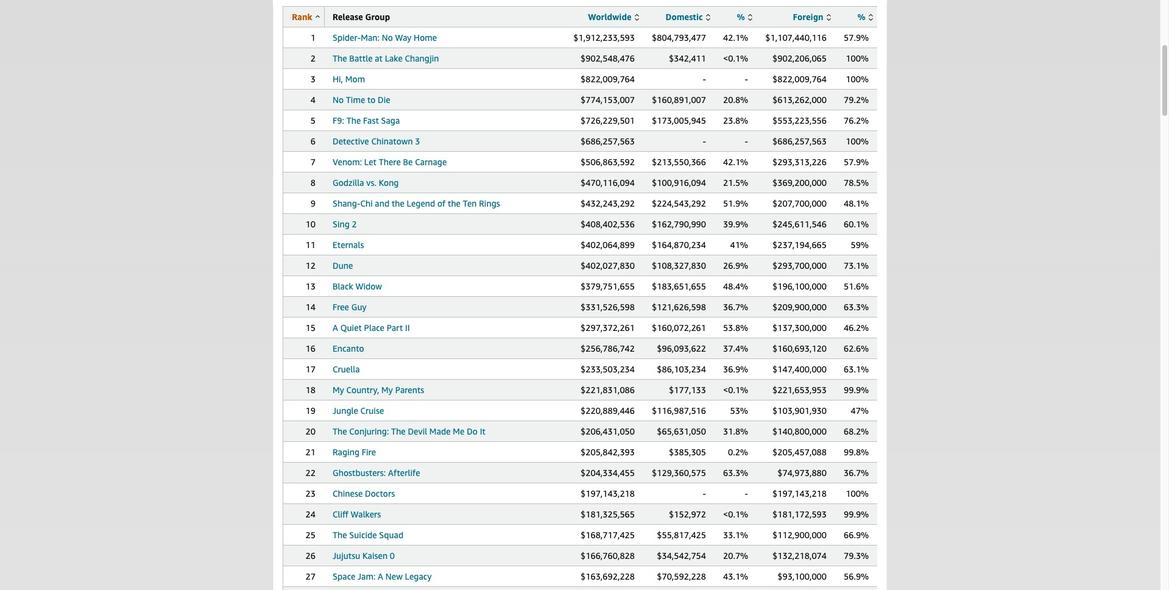 Task type: describe. For each thing, give the bounding box(es) containing it.
2 $822,009,764 from the left
[[773, 74, 827, 84]]

venom:
[[333, 157, 362, 167]]

2 my from the left
[[382, 385, 393, 395]]

detective chinatown 3
[[333, 136, 420, 146]]

mom
[[345, 74, 365, 84]]

43.1%
[[724, 571, 749, 582]]

$34,542,754
[[657, 550, 707, 561]]

$470,116,094
[[581, 177, 635, 188]]

$804,793,477
[[652, 32, 707, 43]]

1 horizontal spatial 2
[[352, 219, 357, 229]]

$112,900,000
[[773, 530, 827, 540]]

36.9%
[[724, 364, 749, 374]]

$129,360,575
[[652, 468, 707, 478]]

1
[[311, 32, 316, 43]]

$224,543,292
[[652, 198, 707, 208]]

spider-
[[333, 32, 361, 43]]

$774,153,007
[[581, 94, 635, 105]]

be
[[403, 157, 413, 167]]

17
[[306, 364, 316, 374]]

$74,973,880
[[778, 468, 827, 478]]

$86,103,234
[[657, 364, 707, 374]]

42.1% for $213,550,366
[[724, 157, 749, 167]]

100% for $902,206,065
[[846, 53, 869, 63]]

26.9%
[[724, 260, 749, 271]]

raging fire link
[[333, 447, 376, 457]]

2 the from the left
[[448, 198, 461, 208]]

$162,790,990
[[652, 219, 707, 229]]

legend
[[407, 198, 435, 208]]

$55,817,425
[[657, 530, 707, 540]]

$96,093,622
[[657, 343, 707, 354]]

doctors
[[365, 488, 395, 499]]

$147,400,000
[[773, 364, 827, 374]]

jungle cruise
[[333, 405, 384, 416]]

my country, my parents link
[[333, 385, 425, 395]]

new
[[386, 571, 403, 582]]

10
[[306, 219, 316, 229]]

20.7%
[[724, 550, 749, 561]]

18
[[306, 385, 316, 395]]

0 vertical spatial 2
[[311, 53, 316, 63]]

it
[[480, 426, 486, 436]]

0 vertical spatial a
[[333, 322, 338, 333]]

chinese doctors
[[333, 488, 395, 499]]

ghostbusters: afterlife link
[[333, 468, 420, 478]]

release
[[333, 12, 363, 22]]

100% for $822,009,764
[[846, 74, 869, 84]]

$116,987,516
[[652, 405, 707, 416]]

$183,651,655
[[652, 281, 707, 291]]

chinese
[[333, 488, 363, 499]]

ii
[[405, 322, 410, 333]]

sing
[[333, 219, 350, 229]]

13
[[306, 281, 316, 291]]

$140,800,000
[[773, 426, 827, 436]]

country,
[[347, 385, 379, 395]]

$177,133
[[669, 385, 707, 395]]

battle
[[350, 53, 373, 63]]

the battle at lake changjin
[[333, 53, 439, 63]]

68.2%
[[844, 426, 869, 436]]

$379,751,655
[[581, 281, 635, 291]]

22
[[306, 468, 316, 478]]

squad
[[379, 530, 404, 540]]

- down 0.2%
[[745, 488, 749, 499]]

the for battle
[[333, 53, 347, 63]]

$152,972
[[669, 509, 707, 519]]

$726,229,501
[[581, 115, 635, 126]]

51.6%
[[844, 281, 869, 291]]

$1,912,233,593
[[574, 32, 635, 43]]

$402,064,899
[[581, 240, 635, 250]]

$506,863,592
[[581, 157, 635, 167]]

0 vertical spatial 36.7%
[[724, 302, 749, 312]]

$293,700,000
[[773, 260, 827, 271]]

$613,262,000
[[773, 94, 827, 105]]

fast
[[363, 115, 379, 126]]

57.9% for $293,313,226
[[844, 157, 869, 167]]

0 vertical spatial no
[[382, 32, 393, 43]]

jungle
[[333, 405, 358, 416]]

100% for $686,257,563
[[846, 136, 869, 146]]

release group
[[333, 12, 390, 22]]

the suicide squad
[[333, 530, 404, 540]]

1 vertical spatial 63.3%
[[724, 468, 749, 478]]

encanto
[[333, 343, 364, 354]]

1 % link from the left
[[737, 12, 753, 22]]

no time to die
[[333, 94, 391, 105]]

venom: let there be carnage
[[333, 157, 447, 167]]

eternals
[[333, 240, 364, 250]]

<0.1% for $177,133
[[724, 385, 749, 395]]

group
[[365, 12, 390, 22]]

2 $686,257,563 from the left
[[773, 136, 827, 146]]

$221,831,086
[[581, 385, 635, 395]]

23.8%
[[724, 115, 749, 126]]

41%
[[731, 240, 749, 250]]

the right the f9:
[[347, 115, 361, 126]]

0 horizontal spatial 3
[[311, 74, 316, 84]]

46.2%
[[844, 322, 869, 333]]

foreign link
[[793, 12, 832, 22]]

domestic
[[666, 12, 703, 22]]

dune
[[333, 260, 353, 271]]

1 my from the left
[[333, 385, 344, 395]]

chi
[[361, 198, 373, 208]]

made
[[430, 426, 451, 436]]

me
[[453, 426, 465, 436]]

27
[[306, 571, 316, 582]]

1 horizontal spatial 3
[[415, 136, 420, 146]]

53.8%
[[724, 322, 749, 333]]

76.2%
[[844, 115, 869, 126]]

- down the 23.8%
[[745, 136, 749, 146]]

$204,334,455
[[581, 468, 635, 478]]

hi, mom
[[333, 74, 365, 84]]

- up '$152,972'
[[703, 488, 707, 499]]

<0.1% for $152,972
[[724, 509, 749, 519]]

ten
[[463, 198, 477, 208]]



Task type: locate. For each thing, give the bounding box(es) containing it.
fire
[[362, 447, 376, 457]]

15
[[306, 322, 316, 333]]

$70,592,228
[[657, 571, 707, 582]]

vs.
[[367, 177, 377, 188]]

3 up 4
[[311, 74, 316, 84]]

$245,611,546
[[773, 219, 827, 229]]

cliff walkers link
[[333, 509, 381, 519]]

1 <0.1% from the top
[[724, 53, 749, 63]]

6
[[311, 136, 316, 146]]

hi, mom link
[[333, 74, 365, 84]]

0 vertical spatial 3
[[311, 74, 316, 84]]

parents
[[395, 385, 425, 395]]

0 vertical spatial 99.9%
[[844, 385, 869, 395]]

the for conjuring:
[[333, 426, 347, 436]]

4
[[311, 94, 316, 105]]

1 horizontal spatial no
[[382, 32, 393, 43]]

1 % from the left
[[737, 12, 745, 22]]

% for 2nd % link from right
[[737, 12, 745, 22]]

2 99.9% from the top
[[844, 509, 869, 519]]

let
[[364, 157, 377, 167]]

0 vertical spatial 57.9%
[[844, 32, 869, 43]]

1 the from the left
[[392, 198, 405, 208]]

$293,313,226
[[773, 157, 827, 167]]

a left the new at the left of page
[[378, 571, 384, 582]]

- up "20.8%"
[[745, 74, 749, 84]]

f9: the fast saga
[[333, 115, 400, 126]]

99.9% up "66.9%"
[[844, 509, 869, 519]]

1 horizontal spatial my
[[382, 385, 393, 395]]

1 99.9% from the top
[[844, 385, 869, 395]]

% link right foreign link
[[858, 12, 874, 22]]

7
[[311, 157, 316, 167]]

2 57.9% from the top
[[844, 157, 869, 167]]

2 100% from the top
[[846, 74, 869, 84]]

1 $197,143,218 from the left
[[581, 488, 635, 499]]

the right 'of'
[[448, 198, 461, 208]]

$65,631,050
[[657, 426, 707, 436]]

1 horizontal spatial $822,009,764
[[773, 74, 827, 84]]

99.8%
[[844, 447, 869, 457]]

3 up carnage
[[415, 136, 420, 146]]

$132,218,074
[[773, 550, 827, 561]]

0 horizontal spatial 36.7%
[[724, 302, 749, 312]]

2 <0.1% from the top
[[724, 385, 749, 395]]

1 vertical spatial 36.7%
[[844, 468, 869, 478]]

no
[[382, 32, 393, 43], [333, 94, 344, 105]]

eternals link
[[333, 240, 364, 250]]

% for first % link from the right
[[858, 12, 866, 22]]

1 horizontal spatial the
[[448, 198, 461, 208]]

73.1%
[[844, 260, 869, 271]]

0 vertical spatial <0.1%
[[724, 53, 749, 63]]

1 100% from the top
[[846, 53, 869, 63]]

the down jungle on the left of page
[[333, 426, 347, 436]]

lake
[[385, 53, 403, 63]]

$103,901,930
[[773, 405, 827, 416]]

47%
[[851, 405, 869, 416]]

1 horizontal spatial %
[[858, 12, 866, 22]]

1 $822,009,764 from the left
[[581, 74, 635, 84]]

0 horizontal spatial 63.3%
[[724, 468, 749, 478]]

1 vertical spatial 3
[[415, 136, 420, 146]]

no left "time"
[[333, 94, 344, 105]]

$197,143,218 down $204,334,455
[[581, 488, 635, 499]]

0 horizontal spatial my
[[333, 385, 344, 395]]

the up hi,
[[333, 53, 347, 63]]

the left 'devil'
[[391, 426, 406, 436]]

2 $197,143,218 from the left
[[773, 488, 827, 499]]

1 horizontal spatial 36.7%
[[844, 468, 869, 478]]

63.3%
[[844, 302, 869, 312], [724, 468, 749, 478]]

ghostbusters:
[[333, 468, 386, 478]]

1 42.1% from the top
[[724, 32, 749, 43]]

<0.1% up "20.8%"
[[724, 53, 749, 63]]

free
[[333, 302, 349, 312]]

the
[[392, 198, 405, 208], [448, 198, 461, 208]]

59%
[[851, 240, 869, 250]]

place
[[364, 322, 385, 333]]

die
[[378, 94, 391, 105]]

$822,009,764 down $902,206,065
[[773, 74, 827, 84]]

1 vertical spatial 99.9%
[[844, 509, 869, 519]]

2 vertical spatial <0.1%
[[724, 509, 749, 519]]

kaisen
[[363, 550, 388, 561]]

1 horizontal spatial % link
[[858, 12, 874, 22]]

a quiet place part ii link
[[333, 322, 410, 333]]

48.4%
[[724, 281, 749, 291]]

% link right domestic link on the right top of page
[[737, 12, 753, 22]]

kong
[[379, 177, 399, 188]]

1 vertical spatial 2
[[352, 219, 357, 229]]

0 horizontal spatial $822,009,764
[[581, 74, 635, 84]]

a left quiet
[[333, 322, 338, 333]]

20
[[306, 426, 316, 436]]

0 horizontal spatial $686,257,563
[[581, 136, 635, 146]]

$553,223,556
[[773, 115, 827, 126]]

the conjuring: the devil made me do it link
[[333, 426, 486, 436]]

$173,005,945
[[652, 115, 707, 126]]

0 horizontal spatial $197,143,218
[[581, 488, 635, 499]]

0 horizontal spatial % link
[[737, 12, 753, 22]]

24
[[306, 509, 316, 519]]

ghostbusters: afterlife
[[333, 468, 420, 478]]

39.9%
[[724, 219, 749, 229]]

36.7% up 53.8% at bottom
[[724, 302, 749, 312]]

3 100% from the top
[[846, 136, 869, 146]]

$205,842,393
[[581, 447, 635, 457]]

36.7% down the 99.8%
[[844, 468, 869, 478]]

1 horizontal spatial $197,143,218
[[773, 488, 827, 499]]

<0.1% up 33.1%
[[724, 509, 749, 519]]

79.2%
[[844, 94, 869, 105]]

$197,143,218 up $181,172,593 in the right of the page
[[773, 488, 827, 499]]

jam:
[[358, 571, 376, 582]]

cliff walkers
[[333, 509, 381, 519]]

$1,107,440,116
[[766, 32, 827, 43]]

<0.1% down 36.9%
[[724, 385, 749, 395]]

1 vertical spatial 57.9%
[[844, 157, 869, 167]]

$160,693,120
[[773, 343, 827, 354]]

$369,200,000
[[773, 177, 827, 188]]

% right domestic link on the right top of page
[[737, 12, 745, 22]]

<0.1%
[[724, 53, 749, 63], [724, 385, 749, 395], [724, 509, 749, 519]]

my left 'parents'
[[382, 385, 393, 395]]

0 vertical spatial 63.3%
[[844, 302, 869, 312]]

% right foreign link
[[858, 12, 866, 22]]

42.1% for $804,793,477
[[724, 32, 749, 43]]

$822,009,764 down $902,548,476 on the top
[[581, 74, 635, 84]]

1 vertical spatial no
[[333, 94, 344, 105]]

26
[[306, 550, 316, 561]]

1 vertical spatial 42.1%
[[724, 157, 749, 167]]

100% for $197,143,218
[[846, 488, 869, 499]]

$220,889,446
[[581, 405, 635, 416]]

$237,194,665
[[773, 240, 827, 250]]

shang-
[[333, 198, 361, 208]]

21.5%
[[724, 177, 749, 188]]

0 horizontal spatial no
[[333, 94, 344, 105]]

the for suicide
[[333, 530, 347, 540]]

$408,402,536
[[581, 219, 635, 229]]

14
[[306, 302, 316, 312]]

4 100% from the top
[[846, 488, 869, 499]]

9
[[311, 198, 316, 208]]

the down cliff
[[333, 530, 347, 540]]

99.9% down 63.1%
[[844, 385, 869, 395]]

2 % from the left
[[858, 12, 866, 22]]

63.3% down 0.2%
[[724, 468, 749, 478]]

1 57.9% from the top
[[844, 32, 869, 43]]

detective chinatown 3 link
[[333, 136, 420, 146]]

chinatown
[[372, 136, 413, 146]]

dune link
[[333, 260, 353, 271]]

31.8%
[[724, 426, 749, 436]]

cruella link
[[333, 364, 360, 374]]

1 horizontal spatial $686,257,563
[[773, 136, 827, 146]]

$686,257,563 up $293,313,226
[[773, 136, 827, 146]]

57.9% for $1,107,440,116
[[844, 32, 869, 43]]

2 42.1% from the top
[[724, 157, 749, 167]]

0 vertical spatial 42.1%
[[724, 32, 749, 43]]

$686,257,563 down $726,229,501 at top
[[581, 136, 635, 146]]

0 horizontal spatial %
[[737, 12, 745, 22]]

encanto link
[[333, 343, 364, 354]]

2 down 1
[[311, 53, 316, 63]]

0 horizontal spatial 2
[[311, 53, 316, 63]]

23
[[306, 488, 316, 499]]

no left 'way'
[[382, 32, 393, 43]]

57.9% up 78.5% at the right top
[[844, 157, 869, 167]]

$160,891,007
[[652, 94, 707, 105]]

3 <0.1% from the top
[[724, 509, 749, 519]]

- down $342,411
[[703, 74, 707, 84]]

0 horizontal spatial a
[[333, 322, 338, 333]]

$402,027,830
[[581, 260, 635, 271]]

99.9% for $181,172,593
[[844, 509, 869, 519]]

raging fire
[[333, 447, 376, 457]]

2 right "sing"
[[352, 219, 357, 229]]

there
[[379, 157, 401, 167]]

57.9% right $1,107,440,116
[[844, 32, 869, 43]]

$207,700,000
[[773, 198, 827, 208]]

$166,760,828
[[581, 550, 635, 561]]

a
[[333, 322, 338, 333], [378, 571, 384, 582]]

42.1% up 21.5%
[[724, 157, 749, 167]]

51.9%
[[724, 198, 749, 208]]

- up '$213,550,366'
[[703, 136, 707, 146]]

1 horizontal spatial a
[[378, 571, 384, 582]]

2 % link from the left
[[858, 12, 874, 22]]

the right and
[[392, 198, 405, 208]]

free guy link
[[333, 302, 367, 312]]

<0.1% for $342,411
[[724, 53, 749, 63]]

the suicide squad link
[[333, 530, 404, 540]]

99.9% for $221,653,953
[[844, 385, 869, 395]]

0 horizontal spatial the
[[392, 198, 405, 208]]

worldwide
[[588, 12, 632, 22]]

42.1% right $804,793,477
[[724, 32, 749, 43]]

1 vertical spatial <0.1%
[[724, 385, 749, 395]]

62.6%
[[844, 343, 869, 354]]

20.8%
[[724, 94, 749, 105]]

1 $686,257,563 from the left
[[581, 136, 635, 146]]

5
[[311, 115, 316, 126]]

rings
[[479, 198, 500, 208]]

63.3% down 51.6%
[[844, 302, 869, 312]]

1 horizontal spatial 63.3%
[[844, 302, 869, 312]]

$256,786,742
[[581, 343, 635, 354]]

f9: the fast saga link
[[333, 115, 400, 126]]

my up jungle on the left of page
[[333, 385, 344, 395]]

79.3%
[[844, 550, 869, 561]]

1 vertical spatial a
[[378, 571, 384, 582]]

godzilla
[[333, 177, 364, 188]]



Task type: vqa. For each thing, say whether or not it's contained in the screenshot.


